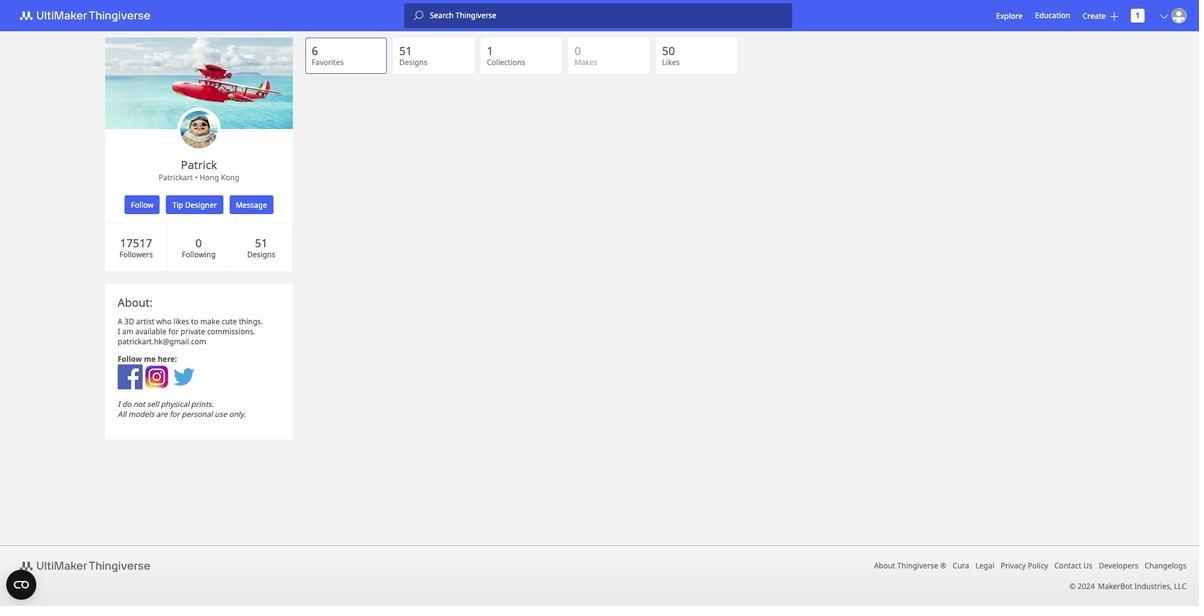 Task type: describe. For each thing, give the bounding box(es) containing it.
patrick patrickart • hong kong
[[159, 157, 239, 183]]

legal link
[[976, 560, 995, 571]]

things.
[[239, 316, 263, 327]]

hong
[[200, 172, 219, 183]]

me
[[144, 354, 156, 364]]

makes
[[575, 57, 598, 68]]

about thingiverse ® link
[[874, 560, 947, 571]]

follow for follow me here:
[[118, 354, 142, 364]]

designer
[[185, 199, 217, 210]]

collections
[[487, 57, 526, 68]]

6
[[312, 43, 318, 58]]

who
[[156, 316, 172, 327]]

artist
[[136, 316, 154, 327]]

cover image
[[105, 38, 293, 129]]

0 for 0 makes
[[575, 43, 581, 58]]

about:
[[118, 295, 153, 310]]

explore
[[997, 10, 1023, 21]]

0 makes
[[575, 43, 598, 68]]

i inside a 3d artist who likes to make cute things. i am available for private commissions. patrickart.hk@gmail.com
[[118, 326, 120, 337]]

about thingiverse ® cura legal privacy policy contact us developers changelogs
[[874, 560, 1187, 571]]

commissions.
[[207, 326, 255, 337]]

follow for follow
[[131, 199, 154, 210]]

cura link
[[953, 560, 970, 571]]

message button
[[230, 195, 273, 214]]

following
[[182, 249, 216, 260]]

personal
[[182, 409, 213, 420]]

policy
[[1028, 560, 1049, 571]]

industries,
[[1135, 581, 1173, 592]]

privacy
[[1001, 560, 1026, 571]]

50 likes
[[662, 43, 680, 68]]

makerbot
[[1099, 581, 1133, 592]]

sell
[[147, 399, 159, 410]]

17517
[[120, 235, 152, 250]]

do
[[122, 399, 131, 410]]

for inside i do not sell physical prints. all models are for personal use only.
[[170, 409, 180, 420]]

search control image
[[414, 11, 424, 21]]

© 2024 makerbot industries, llc
[[1070, 581, 1187, 592]]

patrickart
[[159, 172, 193, 183]]

1 collections
[[487, 43, 526, 68]]

models
[[128, 409, 154, 420]]

education link
[[1036, 9, 1071, 23]]

patrick link
[[181, 157, 217, 172]]

physical
[[161, 399, 189, 410]]

makerbot logo image
[[13, 8, 165, 23]]

follow me here:
[[118, 354, 177, 364]]

education
[[1036, 10, 1071, 21]]

0 horizontal spatial 51 designs
[[247, 235, 275, 260]]

0 horizontal spatial designs
[[247, 249, 275, 260]]

llc
[[1175, 581, 1187, 592]]

1 horizontal spatial avatar image
[[1172, 8, 1187, 23]]

contact
[[1055, 560, 1082, 571]]

patrick
[[181, 157, 217, 172]]

0 following
[[182, 235, 216, 260]]

plusicon image
[[1111, 12, 1119, 20]]

a
[[118, 316, 123, 327]]

us
[[1084, 560, 1093, 571]]

available
[[135, 326, 167, 337]]

i do not sell physical prints. all models are for personal use only.
[[118, 399, 246, 420]]

likes
[[662, 57, 680, 68]]

50
[[662, 43, 675, 58]]

here:
[[158, 354, 177, 364]]

2 image image from the left
[[145, 364, 170, 389]]

kong
[[221, 172, 239, 183]]

1 for 1
[[1136, 10, 1140, 21]]



Task type: locate. For each thing, give the bounding box(es) containing it.
make
[[200, 316, 220, 327]]

developers link
[[1099, 560, 1139, 571]]

1 for 1 collections
[[487, 43, 494, 58]]

image image up 'physical'
[[172, 364, 197, 389]]

follow button
[[125, 195, 160, 214]]

1 vertical spatial for
[[170, 409, 180, 420]]

likes
[[173, 316, 189, 327]]

i inside i do not sell physical prints. all models are for personal use only.
[[118, 399, 120, 410]]

image image
[[118, 364, 143, 389], [145, 364, 170, 389], [172, 364, 197, 389]]

51 designs
[[399, 43, 428, 68], [247, 235, 275, 260]]

thingiverse
[[898, 560, 939, 571]]

private
[[181, 326, 205, 337]]

designs down search control icon
[[399, 57, 428, 68]]

17517 followers
[[119, 235, 153, 260]]

only.
[[229, 409, 246, 420]]

message
[[236, 199, 267, 210]]

0 horizontal spatial 0
[[196, 235, 202, 250]]

51
[[399, 43, 412, 58], [255, 235, 268, 250]]

1 image image from the left
[[118, 364, 143, 389]]

Search Thingiverse text field
[[424, 11, 793, 21]]

for inside a 3d artist who likes to make cute things. i am available for private commissions. patrickart.hk@gmail.com
[[168, 326, 179, 337]]

0 for 0 following
[[196, 235, 202, 250]]

prints.
[[191, 399, 214, 410]]

2 i from the top
[[118, 399, 120, 410]]

contact us link
[[1055, 560, 1093, 571]]

1 vertical spatial 1
[[487, 43, 494, 58]]

image image up sell at bottom left
[[145, 364, 170, 389]]

i
[[118, 326, 120, 337], [118, 399, 120, 410]]

follow left me
[[118, 354, 142, 364]]

changelogs link
[[1145, 560, 1187, 571]]

makerbot industries, llc link
[[1099, 581, 1187, 592]]

favorites
[[312, 57, 344, 68]]

follow left tip
[[131, 199, 154, 210]]

are
[[156, 409, 168, 420]]

to
[[191, 316, 198, 327]]

0 vertical spatial avatar image
[[1172, 8, 1187, 23]]

image image left me
[[118, 364, 143, 389]]

0
[[575, 43, 581, 58], [196, 235, 202, 250]]

1 vertical spatial 51
[[255, 235, 268, 250]]

1 vertical spatial i
[[118, 399, 120, 410]]

0 vertical spatial for
[[168, 326, 179, 337]]

1 horizontal spatial image image
[[145, 364, 170, 389]]

0 vertical spatial 1
[[1136, 10, 1140, 21]]

0 vertical spatial i
[[118, 326, 120, 337]]

i left the am
[[118, 326, 120, 337]]

for left private at left
[[168, 326, 179, 337]]

legal
[[976, 560, 995, 571]]

tip
[[172, 199, 183, 210]]

0 horizontal spatial 1
[[487, 43, 494, 58]]

0 vertical spatial designs
[[399, 57, 428, 68]]

not
[[133, 399, 145, 410]]

1 inside 1 collections
[[487, 43, 494, 58]]

1 horizontal spatial designs
[[399, 57, 428, 68]]

0 vertical spatial follow
[[131, 199, 154, 210]]

logo image
[[13, 559, 165, 574]]

1 i from the top
[[118, 326, 120, 337]]

2024
[[1078, 581, 1095, 592]]

0 vertical spatial 51
[[399, 43, 412, 58]]

use
[[215, 409, 227, 420]]

1 vertical spatial 51 designs
[[247, 235, 275, 260]]

0 down search thingiverse "text box"
[[575, 43, 581, 58]]

follow inside button
[[131, 199, 154, 210]]

•
[[195, 172, 198, 183]]

2 horizontal spatial image image
[[172, 364, 197, 389]]

create button
[[1083, 10, 1119, 21]]

1 horizontal spatial 0
[[575, 43, 581, 58]]

0 horizontal spatial image image
[[118, 364, 143, 389]]

0 down designer
[[196, 235, 202, 250]]

developers
[[1099, 560, 1139, 571]]

1 vertical spatial avatar image
[[180, 111, 218, 148]]

follow
[[131, 199, 154, 210], [118, 354, 142, 364]]

tip designer button
[[166, 195, 223, 214]]

am
[[122, 326, 133, 337]]

tip designer
[[172, 199, 217, 210]]

1 vertical spatial follow
[[118, 354, 142, 364]]

avatar image
[[1172, 8, 1187, 23], [180, 111, 218, 148]]

1 link
[[1131, 9, 1145, 23]]

51 designs down search control icon
[[399, 43, 428, 68]]

0 vertical spatial 51 designs
[[399, 43, 428, 68]]

1 vertical spatial designs
[[247, 249, 275, 260]]

privacy policy link
[[1001, 560, 1049, 571]]

1 vertical spatial 0
[[196, 235, 202, 250]]

patrickart.hk@gmail.com
[[118, 336, 206, 347]]

message link
[[226, 195, 277, 214]]

0 horizontal spatial 51
[[255, 235, 268, 250]]

51 designs down message button
[[247, 235, 275, 260]]

©
[[1070, 581, 1076, 592]]

designs down message button
[[247, 249, 275, 260]]

3d
[[124, 316, 134, 327]]

0 horizontal spatial avatar image
[[180, 111, 218, 148]]

create
[[1083, 10, 1106, 21]]

designs
[[399, 57, 428, 68], [247, 249, 275, 260]]

1 horizontal spatial 51
[[399, 43, 412, 58]]

changelogs
[[1145, 560, 1187, 571]]

1 horizontal spatial 1
[[1136, 10, 1140, 21]]

explore button
[[997, 10, 1023, 21]]

i left do
[[118, 399, 120, 410]]

0 inside 0 makes
[[575, 43, 581, 58]]

1 horizontal spatial 51 designs
[[399, 43, 428, 68]]

3 image image from the left
[[172, 364, 197, 389]]

®
[[941, 560, 947, 571]]

avatar image up 'patrick'
[[180, 111, 218, 148]]

for right are
[[170, 409, 180, 420]]

about
[[874, 560, 896, 571]]

for
[[168, 326, 179, 337], [170, 409, 180, 420]]

a 3d artist who likes to make cute things. i am available for private commissions. patrickart.hk@gmail.com
[[118, 316, 263, 347]]

1
[[1136, 10, 1140, 21], [487, 43, 494, 58]]

0 inside 0 following
[[196, 235, 202, 250]]

all
[[118, 409, 126, 420]]

open widget image
[[6, 570, 36, 600]]

cura
[[953, 560, 970, 571]]

avatar image right 1 link
[[1172, 8, 1187, 23]]

6 favorites
[[312, 43, 344, 68]]

followers
[[119, 249, 153, 260]]

0 vertical spatial 0
[[575, 43, 581, 58]]

cute
[[222, 316, 237, 327]]



Task type: vqa. For each thing, say whether or not it's contained in the screenshot.
the Follow
yes



